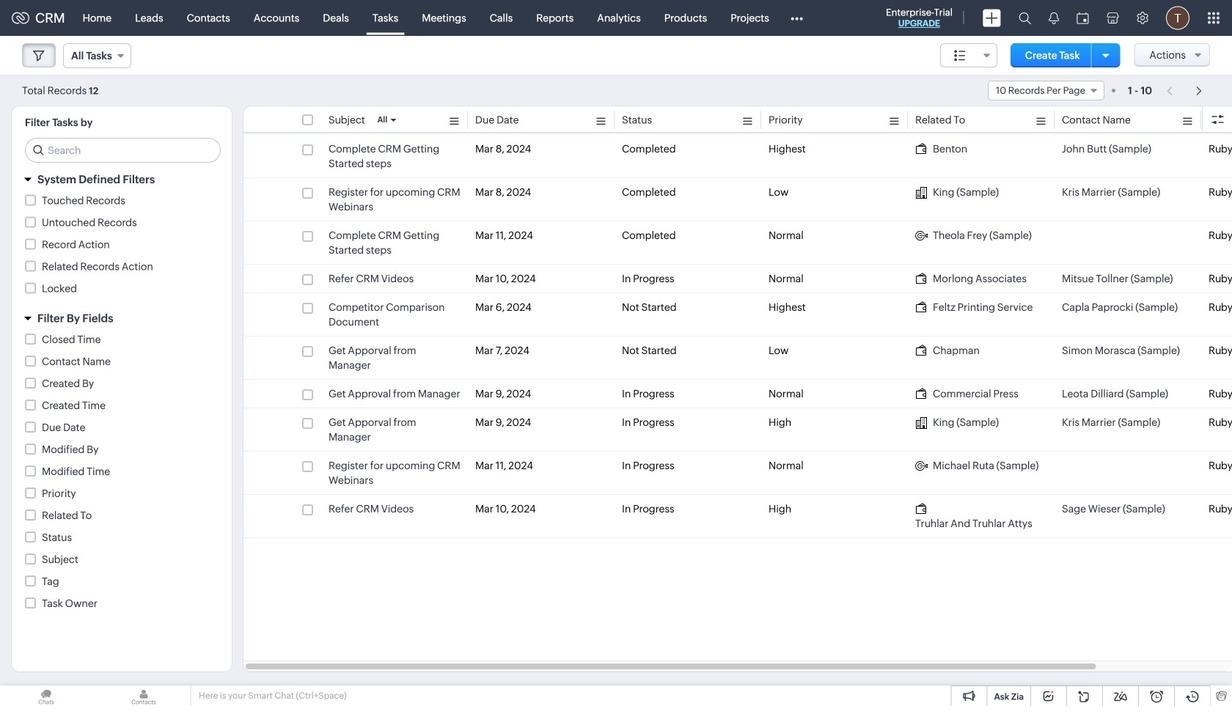 Task type: vqa. For each thing, say whether or not it's contained in the screenshot.
field
yes



Task type: describe. For each thing, give the bounding box(es) containing it.
profile element
[[1158, 0, 1199, 36]]

search element
[[1010, 0, 1040, 36]]

signals image
[[1049, 12, 1059, 24]]

profile image
[[1166, 6, 1190, 30]]

contacts image
[[98, 686, 190, 706]]

none field size
[[940, 43, 998, 67]]

size image
[[954, 49, 966, 62]]

create menu image
[[983, 9, 1001, 27]]

Search text field
[[26, 139, 220, 162]]

search image
[[1019, 12, 1031, 24]]

logo image
[[12, 12, 29, 24]]



Task type: locate. For each thing, give the bounding box(es) containing it.
create menu element
[[974, 0, 1010, 36]]

chats image
[[0, 686, 92, 706]]

calendar image
[[1077, 12, 1089, 24]]

Other Modules field
[[781, 6, 813, 30]]

row group
[[244, 135, 1232, 538]]

signals element
[[1040, 0, 1068, 36]]

None field
[[63, 43, 131, 68], [940, 43, 998, 67], [988, 81, 1105, 101], [63, 43, 131, 68], [988, 81, 1105, 101]]



